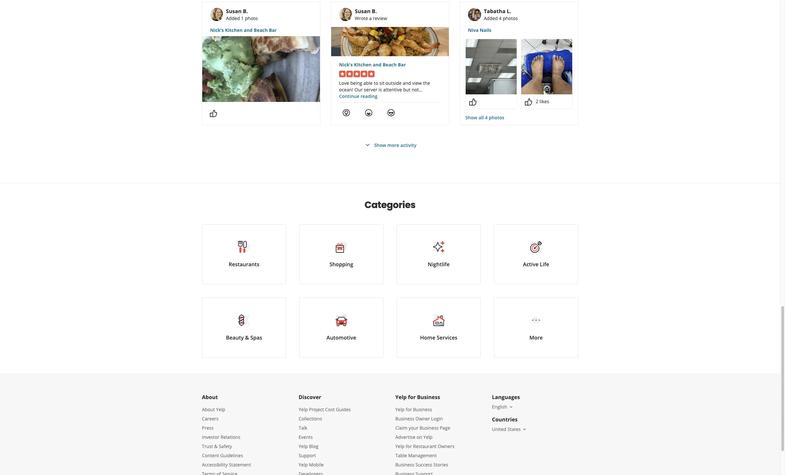 Task type: describe. For each thing, give the bounding box(es) containing it.
yelp blog link
[[299, 444, 319, 450]]

nick's for the leftmost nick's kitchen and beach bar link
[[210, 27, 224, 33]]

photo of tabatha l. image
[[468, 8, 482, 21]]

continue reading button
[[339, 93, 378, 99]]

spas
[[251, 334, 262, 342]]

about for about
[[202, 394, 218, 401]]

mobile
[[309, 462, 324, 468]]

susan b. link for susan b. wrote a review
[[355, 8, 377, 15]]

press
[[202, 425, 214, 431]]

blog
[[309, 444, 319, 450]]

yelp for business business owner login claim your business page advertise on yelp yelp for restaurant owners table management business success stories
[[396, 407, 455, 468]]

yelp up yelp for business link
[[396, 394, 407, 401]]

home
[[420, 334, 436, 342]]

yelp mobile link
[[299, 462, 324, 468]]

support
[[299, 453, 316, 459]]

nick's kitchen and beach bar for nick's kitchen and beach bar link to the bottom
[[339, 62, 406, 68]]

more link
[[494, 298, 579, 358]]

management
[[408, 453, 437, 459]]

login
[[431, 416, 443, 422]]

susan for susan b. wrote a review
[[355, 8, 371, 15]]

claim your business page link
[[396, 425, 451, 431]]

nick's for nick's kitchen and beach bar link to the bottom
[[339, 62, 353, 68]]

beach for nick's kitchen and beach bar link to the bottom
[[383, 62, 397, 68]]

all
[[479, 115, 484, 121]]

events link
[[299, 434, 313, 441]]

and for nick's kitchen and beach bar link to the bottom
[[373, 62, 382, 68]]

l.
[[507, 8, 512, 15]]

photo of susan b. image for susan b. added 1 photo
[[210, 8, 223, 21]]

16 chevron down v2 image for languages
[[509, 405, 514, 410]]

collections
[[299, 416, 322, 422]]

explore recent activity section section
[[197, 0, 584, 183]]

2 open photo lightbox image from the left
[[522, 39, 573, 94]]

advertise on yelp link
[[396, 434, 433, 441]]

and for the leftmost nick's kitchen and beach bar link
[[244, 27, 253, 33]]

trust & safety link
[[202, 444, 232, 450]]

a
[[369, 15, 372, 21]]

yelp up claim
[[396, 407, 405, 413]]

0 horizontal spatial nick's kitchen and beach bar link
[[210, 27, 312, 34]]

for for yelp for business business owner login claim your business page advertise on yelp yelp for restaurant owners table management business success stories
[[406, 407, 412, 413]]

added for tabatha l.
[[484, 15, 498, 21]]

24 funny v2 image
[[365, 109, 373, 117]]

business up owner
[[413, 407, 432, 413]]

countries
[[492, 416, 518, 424]]

business up claim
[[396, 416, 415, 422]]

beauty
[[226, 334, 244, 342]]

talk
[[299, 425, 308, 431]]

review
[[373, 15, 387, 21]]

b. for susan b. added 1 photo
[[243, 8, 248, 15]]

safety
[[219, 444, 232, 450]]

continue
[[339, 93, 360, 99]]

more
[[530, 334, 543, 342]]

yelp up collections link
[[299, 407, 308, 413]]

careers link
[[202, 416, 219, 422]]

yelp project cost guides link
[[299, 407, 351, 413]]

tabatha l. added 4 photos
[[484, 8, 518, 21]]

events
[[299, 434, 313, 441]]

languages
[[492, 394, 520, 401]]

4 inside tabatha l. added 4 photos
[[499, 15, 502, 21]]

2 vertical spatial for
[[406, 444, 412, 450]]

susan for susan b. added 1 photo
[[226, 8, 242, 15]]

home services link
[[397, 298, 481, 358]]

restaurants link
[[202, 224, 286, 285]]

photos inside dropdown button
[[489, 115, 505, 121]]

careers
[[202, 416, 219, 422]]

talk link
[[299, 425, 308, 431]]

business up yelp for business link
[[417, 394, 440, 401]]

automotive
[[327, 334, 357, 342]]

business success stories link
[[396, 462, 448, 468]]

restaurants
[[229, 261, 260, 268]]

added for susan b.
[[226, 15, 240, 21]]

photo
[[245, 15, 258, 21]]

about yelp link
[[202, 407, 225, 413]]

1 vertical spatial nick's kitchen and beach bar link
[[339, 62, 441, 68]]

category navigation section navigation
[[196, 184, 585, 374]]

table
[[396, 453, 407, 459]]

1 open photo lightbox image from the left
[[466, 39, 517, 94]]

categories
[[365, 199, 416, 212]]

stories
[[434, 462, 448, 468]]

statement
[[229, 462, 251, 468]]

investor
[[202, 434, 220, 441]]

united states button
[[492, 427, 528, 433]]

nightlife
[[428, 261, 450, 268]]

owners
[[438, 444, 455, 450]]

show for show more activity
[[374, 142, 386, 148]]

0 horizontal spatial like feed item image
[[210, 110, 218, 117]]

4 inside dropdown button
[[485, 115, 488, 121]]

niva nails
[[468, 27, 492, 33]]

home services
[[420, 334, 458, 342]]

24 useful v2 image
[[343, 109, 351, 117]]

tabatha
[[484, 8, 506, 15]]

& inside category navigation section navigation
[[245, 334, 249, 342]]

shopping
[[330, 261, 354, 268]]

support link
[[299, 453, 316, 459]]

english
[[492, 404, 508, 410]]

24 cool v2 image
[[387, 109, 395, 117]]

relations
[[221, 434, 241, 441]]

trust
[[202, 444, 213, 450]]

susan b. wrote a review
[[355, 8, 387, 21]]



Task type: vqa. For each thing, say whether or not it's contained in the screenshot.
for
yes



Task type: locate. For each thing, give the bounding box(es) containing it.
photo of susan b. image
[[210, 8, 223, 21], [339, 8, 352, 21]]

nails
[[480, 27, 492, 33]]

yelp for business
[[396, 394, 440, 401]]

0 vertical spatial show
[[466, 115, 478, 121]]

beauty & spas link
[[202, 298, 286, 358]]

2 added from the left
[[484, 15, 498, 21]]

bar for the leftmost nick's kitchen and beach bar link
[[269, 27, 277, 33]]

b. up 'review' in the top of the page
[[372, 8, 377, 15]]

16 chevron down v2 image right the 'states' in the right bottom of the page
[[522, 427, 528, 432]]

1 horizontal spatial bar
[[398, 62, 406, 68]]

0 horizontal spatial susan
[[226, 8, 242, 15]]

show all 4 photos button
[[466, 115, 505, 121]]

0 vertical spatial nick's kitchen and beach bar link
[[210, 27, 312, 34]]

success
[[416, 462, 433, 468]]

1 vertical spatial about
[[202, 407, 215, 413]]

1 about from the top
[[202, 394, 218, 401]]

0 horizontal spatial show
[[374, 142, 386, 148]]

2 photo of susan b. image from the left
[[339, 8, 352, 21]]

business owner login link
[[396, 416, 443, 422]]

yelp up careers link
[[216, 407, 225, 413]]

investor relations link
[[202, 434, 241, 441]]

guides
[[336, 407, 351, 413]]

cost
[[325, 407, 335, 413]]

bar for nick's kitchen and beach bar link to the bottom
[[398, 62, 406, 68]]

0 horizontal spatial open photo lightbox image
[[466, 39, 517, 94]]

4 down tabatha l. link
[[499, 15, 502, 21]]

1 susan b. link from the left
[[226, 8, 248, 15]]

yelp project cost guides collections talk events yelp blog support yelp mobile
[[299, 407, 351, 468]]

shopping link
[[300, 224, 384, 285]]

0 horizontal spatial susan b. link
[[226, 8, 248, 15]]

for
[[408, 394, 416, 401], [406, 407, 412, 413], [406, 444, 412, 450]]

niva
[[468, 27, 479, 33]]

2 about from the top
[[202, 407, 215, 413]]

1 vertical spatial and
[[373, 62, 382, 68]]

1 horizontal spatial open photo lightbox image
[[522, 39, 573, 94]]

2
[[536, 98, 539, 105]]

1 horizontal spatial 4
[[499, 15, 502, 21]]

like feed item image for 2nd open photo lightbox from the right
[[469, 98, 477, 106]]

0 vertical spatial beach
[[254, 27, 268, 33]]

susan
[[226, 8, 242, 15], [355, 8, 371, 15]]

1 vertical spatial nick's
[[339, 62, 353, 68]]

1 horizontal spatial susan b. link
[[355, 8, 377, 15]]

0 vertical spatial &
[[245, 334, 249, 342]]

like feed item image for first open photo lightbox from the right
[[525, 98, 533, 106]]

1 horizontal spatial 16 chevron down v2 image
[[522, 427, 528, 432]]

nick's
[[210, 27, 224, 33], [339, 62, 353, 68]]

beach
[[254, 27, 268, 33], [383, 62, 397, 68]]

& inside about yelp careers press investor relations trust & safety content guidelines accessibility statement
[[214, 444, 218, 450]]

show for show all 4 photos
[[466, 115, 478, 121]]

show right 24 chevron down v2 'image'
[[374, 142, 386, 148]]

susan inside susan b. added 1 photo
[[226, 8, 242, 15]]

about inside about yelp careers press investor relations trust & safety content guidelines accessibility statement
[[202, 407, 215, 413]]

reading
[[361, 93, 378, 99]]

0 vertical spatial bar
[[269, 27, 277, 33]]

content
[[202, 453, 219, 459]]

beach for the leftmost nick's kitchen and beach bar link
[[254, 27, 268, 33]]

about for about yelp careers press investor relations trust & safety content guidelines accessibility statement
[[202, 407, 215, 413]]

added
[[226, 15, 240, 21], [484, 15, 498, 21]]

and up 5 star rating image
[[373, 62, 382, 68]]

24 chevron down v2 image
[[364, 141, 372, 149]]

1 horizontal spatial susan
[[355, 8, 371, 15]]

content guidelines link
[[202, 453, 243, 459]]

16 chevron down v2 image
[[509, 405, 514, 410], [522, 427, 528, 432]]

1 horizontal spatial photo of susan b. image
[[339, 8, 352, 21]]

life
[[540, 261, 550, 268]]

susan b. link for susan b. added 1 photo
[[226, 8, 248, 15]]

active life
[[523, 261, 550, 268]]

1 horizontal spatial kitchen
[[354, 62, 372, 68]]

wrote
[[355, 15, 368, 21]]

show inside show more activity button
[[374, 142, 386, 148]]

1 horizontal spatial like feed item image
[[469, 98, 477, 106]]

accessibility statement link
[[202, 462, 251, 468]]

active life link
[[494, 224, 579, 285]]

photo of susan b. image left susan b. added 1 photo
[[210, 8, 223, 21]]

for down advertise
[[406, 444, 412, 450]]

nick's kitchen and beach bar
[[210, 27, 277, 33], [339, 62, 406, 68]]

0 horizontal spatial nick's kitchen and beach bar
[[210, 27, 277, 33]]

2 susan b. link from the left
[[355, 8, 377, 15]]

business down "table"
[[396, 462, 415, 468]]

yelp down events link
[[299, 444, 308, 450]]

b. for susan b. wrote a review
[[372, 8, 377, 15]]

project
[[309, 407, 324, 413]]

photo of susan b. image for susan b. wrote a review
[[339, 8, 352, 21]]

b. up 1
[[243, 8, 248, 15]]

0 vertical spatial kitchen
[[225, 27, 243, 33]]

for for yelp for business
[[408, 394, 416, 401]]

16 chevron down v2 image down languages
[[509, 405, 514, 410]]

photo of susan b. image left wrote
[[339, 8, 352, 21]]

0 vertical spatial 4
[[499, 15, 502, 21]]

states
[[508, 427, 521, 433]]

5 star rating image
[[339, 71, 375, 77]]

more
[[388, 142, 400, 148]]

susan b. link up 1
[[226, 8, 248, 15]]

automotive link
[[300, 298, 384, 358]]

1 horizontal spatial nick's kitchen and beach bar link
[[339, 62, 441, 68]]

1 vertical spatial kitchen
[[354, 62, 372, 68]]

1 added from the left
[[226, 15, 240, 21]]

0 horizontal spatial beach
[[254, 27, 268, 33]]

about up about yelp link
[[202, 394, 218, 401]]

1 vertical spatial beach
[[383, 62, 397, 68]]

1 vertical spatial 16 chevron down v2 image
[[522, 427, 528, 432]]

1 susan from the left
[[226, 8, 242, 15]]

show more activity
[[374, 142, 417, 148]]

0 horizontal spatial added
[[226, 15, 240, 21]]

added left 1
[[226, 15, 240, 21]]

1 vertical spatial &
[[214, 444, 218, 450]]

1 horizontal spatial and
[[373, 62, 382, 68]]

and
[[244, 27, 253, 33], [373, 62, 382, 68]]

0 horizontal spatial nick's
[[210, 27, 224, 33]]

0 horizontal spatial &
[[214, 444, 218, 450]]

kitchen up 5 star rating image
[[354, 62, 372, 68]]

for up business owner login link
[[406, 407, 412, 413]]

1 vertical spatial show
[[374, 142, 386, 148]]

b.
[[243, 8, 248, 15], [372, 8, 377, 15]]

1 vertical spatial for
[[406, 407, 412, 413]]

table management link
[[396, 453, 437, 459]]

susan b. added 1 photo
[[226, 8, 258, 21]]

1 horizontal spatial b.
[[372, 8, 377, 15]]

restaurant
[[413, 444, 437, 450]]

discover
[[299, 394, 321, 401]]

0 horizontal spatial b.
[[243, 8, 248, 15]]

nick's kitchen and beach bar down 1
[[210, 27, 277, 33]]

photos inside tabatha l. added 4 photos
[[503, 15, 518, 21]]

0 horizontal spatial kitchen
[[225, 27, 243, 33]]

1 horizontal spatial show
[[466, 115, 478, 121]]

1 vertical spatial nick's kitchen and beach bar
[[339, 62, 406, 68]]

susan up 1
[[226, 8, 242, 15]]

0 vertical spatial 16 chevron down v2 image
[[509, 405, 514, 410]]

niva nails link
[[468, 27, 570, 34]]

0 horizontal spatial 4
[[485, 115, 488, 121]]

2 likes
[[536, 98, 550, 105]]

collections link
[[299, 416, 322, 422]]

0 vertical spatial nick's kitchen and beach bar
[[210, 27, 277, 33]]

16 chevron down v2 image inside united states popup button
[[522, 427, 528, 432]]

added inside susan b. added 1 photo
[[226, 15, 240, 21]]

1 horizontal spatial nick's kitchen and beach bar
[[339, 62, 406, 68]]

nick's kitchen and beach bar for the leftmost nick's kitchen and beach bar link
[[210, 27, 277, 33]]

1 vertical spatial 4
[[485, 115, 488, 121]]

1 vertical spatial bar
[[398, 62, 406, 68]]

16 chevron down v2 image inside english dropdown button
[[509, 405, 514, 410]]

advertise
[[396, 434, 416, 441]]

yelp inside about yelp careers press investor relations trust & safety content guidelines accessibility statement
[[216, 407, 225, 413]]

susan b. link up wrote
[[355, 8, 377, 15]]

claim
[[396, 425, 408, 431]]

0 vertical spatial and
[[244, 27, 253, 33]]

0 horizontal spatial and
[[244, 27, 253, 33]]

like feed item image
[[469, 98, 477, 106], [525, 98, 533, 106], [210, 110, 218, 117]]

& left spas
[[245, 334, 249, 342]]

1 photo of susan b. image from the left
[[210, 8, 223, 21]]

photos down l.
[[503, 15, 518, 21]]

about
[[202, 394, 218, 401], [202, 407, 215, 413]]

about yelp careers press investor relations trust & safety content guidelines accessibility statement
[[202, 407, 251, 468]]

bar
[[269, 27, 277, 33], [398, 62, 406, 68]]

press link
[[202, 425, 214, 431]]

added inside tabatha l. added 4 photos
[[484, 15, 498, 21]]

beauty & spas
[[226, 334, 262, 342]]

show
[[466, 115, 478, 121], [374, 142, 386, 148]]

for up yelp for business link
[[408, 394, 416, 401]]

kitchen
[[225, 27, 243, 33], [354, 62, 372, 68]]

0 horizontal spatial photo of susan b. image
[[210, 8, 223, 21]]

1 horizontal spatial beach
[[383, 62, 397, 68]]

photos right all
[[489, 115, 505, 121]]

accessibility
[[202, 462, 228, 468]]

b. inside susan b. added 1 photo
[[243, 8, 248, 15]]

b. inside susan b. wrote a review
[[372, 8, 377, 15]]

susan up wrote
[[355, 8, 371, 15]]

4 right all
[[485, 115, 488, 121]]

4
[[499, 15, 502, 21], [485, 115, 488, 121]]

1 horizontal spatial added
[[484, 15, 498, 21]]

1 b. from the left
[[243, 8, 248, 15]]

yelp for business link
[[396, 407, 432, 413]]

1 vertical spatial photos
[[489, 115, 505, 121]]

guidelines
[[220, 453, 243, 459]]

and down photo
[[244, 27, 253, 33]]

business
[[417, 394, 440, 401], [413, 407, 432, 413], [396, 416, 415, 422], [420, 425, 439, 431], [396, 462, 415, 468]]

likes
[[540, 98, 550, 105]]

on
[[417, 434, 423, 441]]

show all 4 photos
[[466, 115, 505, 121]]

& right "trust"
[[214, 444, 218, 450]]

nick's kitchen and beach bar up 5 star rating image
[[339, 62, 406, 68]]

0 vertical spatial for
[[408, 394, 416, 401]]

kitchen for nick's kitchen and beach bar link to the bottom
[[354, 62, 372, 68]]

2 b. from the left
[[372, 8, 377, 15]]

nightlife link
[[397, 224, 481, 285]]

2 horizontal spatial like feed item image
[[525, 98, 533, 106]]

16 chevron down v2 image for countries
[[522, 427, 528, 432]]

1 horizontal spatial &
[[245, 334, 249, 342]]

united
[[492, 427, 507, 433]]

susan inside susan b. wrote a review
[[355, 8, 371, 15]]

yelp for restaurant owners link
[[396, 444, 455, 450]]

your
[[409, 425, 419, 431]]

show inside show all 4 photos dropdown button
[[466, 115, 478, 121]]

2 susan from the left
[[355, 8, 371, 15]]

activity
[[401, 142, 417, 148]]

business down owner
[[420, 425, 439, 431]]

kitchen for the leftmost nick's kitchen and beach bar link
[[225, 27, 243, 33]]

0 vertical spatial nick's
[[210, 27, 224, 33]]

about up careers link
[[202, 407, 215, 413]]

added down tabatha
[[484, 15, 498, 21]]

0 horizontal spatial bar
[[269, 27, 277, 33]]

show left all
[[466, 115, 478, 121]]

0 vertical spatial about
[[202, 394, 218, 401]]

0 horizontal spatial 16 chevron down v2 image
[[509, 405, 514, 410]]

open photo lightbox image
[[466, 39, 517, 94], [522, 39, 573, 94]]

0 vertical spatial photos
[[503, 15, 518, 21]]

yelp up "table"
[[396, 444, 405, 450]]

yelp right on
[[424, 434, 433, 441]]

services
[[437, 334, 458, 342]]

yelp down support link
[[299, 462, 308, 468]]

show more activity button
[[364, 141, 417, 149]]

&
[[245, 334, 249, 342], [214, 444, 218, 450]]

kitchen down 1
[[225, 27, 243, 33]]

1 horizontal spatial nick's
[[339, 62, 353, 68]]



